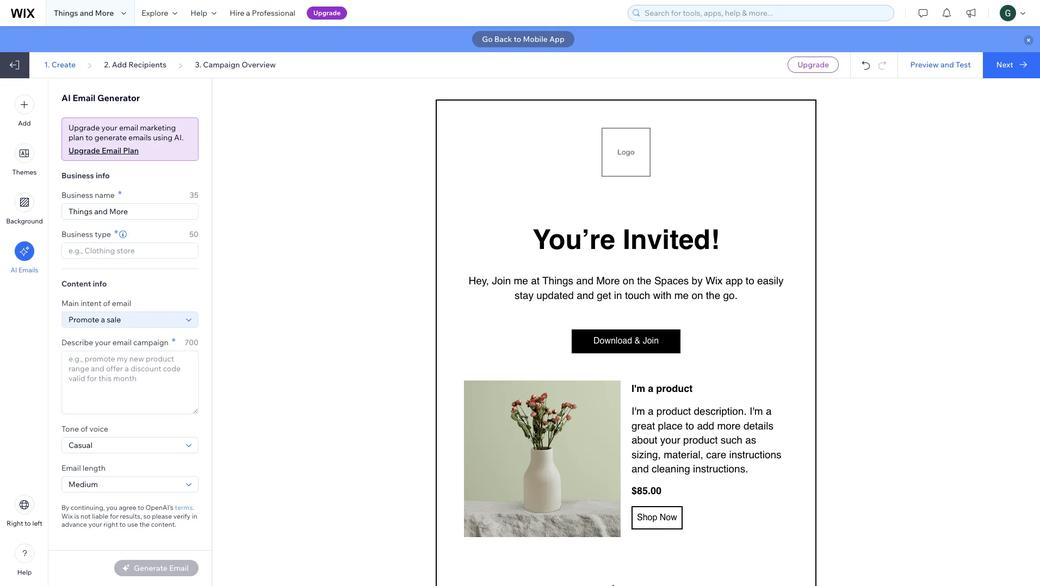 Task type: locate. For each thing, give the bounding box(es) containing it.
about
[[632, 434, 657, 446]]

0 horizontal spatial help
[[17, 568, 32, 577]]

business left the type
[[61, 230, 93, 239]]

continuing,
[[71, 503, 105, 512]]

info up name
[[96, 171, 110, 181]]

1 business from the top
[[61, 171, 94, 181]]

email for *
[[112, 338, 132, 348]]

add inside button
[[18, 119, 31, 127]]

email left length
[[61, 463, 81, 473]]

themes button
[[12, 144, 37, 176]]

0 vertical spatial product
[[656, 383, 693, 395]]

1 horizontal spatial ai
[[61, 92, 71, 103]]

0 vertical spatial the
[[637, 275, 652, 287]]

0 horizontal spatial the
[[140, 521, 150, 529]]

things inside hey, join me at things and more on the spaces by wix app to easily stay updated and get in touch with me on the go.
[[542, 275, 573, 287]]

info for content info
[[93, 279, 107, 289]]

1 vertical spatial ai
[[11, 266, 17, 274]]

2 horizontal spatial the
[[706, 289, 720, 301]]

email down generate
[[102, 146, 121, 156]]

2 vertical spatial email
[[112, 338, 132, 348]]

1 vertical spatial more
[[596, 275, 620, 287]]

0 vertical spatial help button
[[184, 0, 223, 26]]

1 vertical spatial in
[[192, 512, 197, 521]]

0 horizontal spatial on
[[623, 275, 634, 287]]

preview
[[910, 60, 939, 70]]

and inside 'i'm a product description. i'm a great place to add more details about your product such as sizing, material, care instructions and cleaning instructions.'
[[632, 463, 649, 475]]

in inside . wix is not liable for results, so please verify in advance your right to use the content.
[[192, 512, 197, 521]]

more
[[95, 8, 114, 18], [596, 275, 620, 287]]

download
[[593, 336, 632, 346]]

on up touch
[[623, 275, 634, 287]]

0 vertical spatial info
[[96, 171, 110, 181]]

mobile
[[523, 34, 548, 44]]

add up themes button
[[18, 119, 31, 127]]

next
[[996, 60, 1013, 70]]

use
[[127, 521, 138, 529]]

1 vertical spatial product
[[656, 405, 691, 417]]

advance
[[61, 521, 87, 529]]

of
[[103, 299, 110, 308], [81, 424, 88, 434]]

wix down "by"
[[61, 512, 73, 521]]

0 vertical spatial me
[[514, 275, 528, 287]]

1 vertical spatial email
[[112, 299, 131, 308]]

to left add
[[686, 420, 694, 432]]

type
[[95, 230, 111, 239]]

35
[[190, 190, 199, 200]]

business
[[61, 171, 94, 181], [61, 190, 93, 200], [61, 230, 93, 239]]

download & join link
[[589, 331, 663, 352]]

easily
[[757, 275, 784, 287]]

help
[[191, 8, 207, 18], [17, 568, 32, 577]]

me left at
[[514, 275, 528, 287]]

your left right
[[88, 521, 102, 529]]

recipients
[[129, 60, 167, 70]]

2 vertical spatial business
[[61, 230, 93, 239]]

your down place
[[660, 434, 680, 446]]

1 horizontal spatial more
[[596, 275, 620, 287]]

0 vertical spatial email
[[119, 123, 138, 133]]

content
[[61, 279, 91, 289]]

email inside describe your email campaign *
[[112, 338, 132, 348]]

1 vertical spatial me
[[674, 289, 689, 301]]

ai left emails
[[11, 266, 17, 274]]

0 horizontal spatial of
[[81, 424, 88, 434]]

material,
[[664, 449, 703, 461]]

a for i'm a product description. i'm a great place to add more details about your product such as sizing, material, care instructions and cleaning instructions.
[[648, 405, 654, 417]]

1 vertical spatial add
[[18, 119, 31, 127]]

to right app
[[746, 275, 754, 287]]

on
[[623, 275, 634, 287], [692, 289, 703, 301]]

to inside . wix is not liable for results, so please verify in advance your right to use the content.
[[119, 521, 126, 529]]

go
[[482, 34, 493, 44]]

to inside hey, join me at things and more on the spaces by wix app to easily stay updated and get in touch with me on the go.
[[746, 275, 754, 287]]

0 horizontal spatial join
[[492, 275, 511, 287]]

ai email generator
[[61, 92, 140, 103]]

1 vertical spatial business
[[61, 190, 93, 200]]

at
[[531, 275, 540, 287]]

info up main intent of email
[[93, 279, 107, 289]]

1 horizontal spatial upgrade button
[[788, 57, 839, 73]]

to right plan
[[86, 133, 93, 143]]

things
[[54, 8, 78, 18], [542, 275, 573, 287]]

* right name
[[118, 188, 122, 201]]

0 vertical spatial things
[[54, 8, 78, 18]]

ai down create
[[61, 92, 71, 103]]

1 horizontal spatial join
[[643, 336, 659, 346]]

i'm
[[632, 383, 645, 395], [632, 405, 645, 417], [750, 405, 763, 417]]

your right describe
[[95, 338, 111, 348]]

more left explore
[[95, 8, 114, 18]]

* for business name *
[[118, 188, 122, 201]]

help button
[[184, 0, 223, 26], [15, 544, 34, 577]]

join right 'hey,'
[[492, 275, 511, 287]]

business up business name *
[[61, 171, 94, 181]]

wix
[[705, 275, 723, 287], [61, 512, 73, 521]]

things up create
[[54, 8, 78, 18]]

wix inside hey, join me at things and more on the spaces by wix app to easily stay updated and get in touch with me on the go.
[[705, 275, 723, 287]]

get
[[597, 289, 611, 301]]

in
[[614, 289, 622, 301], [192, 512, 197, 521]]

business inside business type *
[[61, 230, 93, 239]]

0 vertical spatial upgrade button
[[307, 7, 347, 20]]

0 horizontal spatial ai
[[11, 266, 17, 274]]

care
[[706, 449, 726, 461]]

1 vertical spatial *
[[114, 227, 118, 240]]

of right tone
[[81, 424, 88, 434]]

in right get at the right
[[614, 289, 622, 301]]

Business name field
[[65, 204, 195, 219]]

1 vertical spatial email
[[102, 146, 121, 156]]

invited!
[[623, 224, 720, 255]]

shop now link
[[633, 507, 682, 529]]

terms
[[175, 503, 193, 512]]

describe your email campaign *
[[61, 336, 176, 348]]

0 vertical spatial *
[[118, 188, 122, 201]]

to inside upgrade your email marketing plan to generate emails using ai. upgrade email plan
[[86, 133, 93, 143]]

0 horizontal spatial help button
[[15, 544, 34, 577]]

not
[[81, 512, 91, 521]]

0 vertical spatial add
[[112, 60, 127, 70]]

0 horizontal spatial wix
[[61, 512, 73, 521]]

Search for tools, apps, help & more... field
[[641, 5, 890, 21]]

ai
[[61, 92, 71, 103], [11, 266, 17, 274]]

2 vertical spatial the
[[140, 521, 150, 529]]

the right the use
[[140, 521, 150, 529]]

business down business info
[[61, 190, 93, 200]]

voice
[[89, 424, 108, 434]]

0 horizontal spatial me
[[514, 275, 528, 287]]

1 horizontal spatial in
[[614, 289, 622, 301]]

1 horizontal spatial help button
[[184, 0, 223, 26]]

add right 2.
[[112, 60, 127, 70]]

on down by
[[692, 289, 703, 301]]

0 horizontal spatial more
[[95, 8, 114, 18]]

the up touch
[[637, 275, 652, 287]]

test
[[956, 60, 971, 70]]

to left the use
[[119, 521, 126, 529]]

product
[[656, 383, 693, 395], [656, 405, 691, 417], [683, 434, 718, 446]]

the left go.
[[706, 289, 720, 301]]

0 vertical spatial ai
[[61, 92, 71, 103]]

info for business info
[[96, 171, 110, 181]]

1 horizontal spatial things
[[542, 275, 573, 287]]

things up updated
[[542, 275, 573, 287]]

2. add recipients
[[104, 60, 167, 70]]

background button
[[6, 193, 43, 225]]

* left 700
[[172, 336, 176, 348]]

help down right to left
[[17, 568, 32, 577]]

2 business from the top
[[61, 190, 93, 200]]

0 horizontal spatial add
[[18, 119, 31, 127]]

1 vertical spatial wix
[[61, 512, 73, 521]]

0 vertical spatial on
[[623, 275, 634, 287]]

3 business from the top
[[61, 230, 93, 239]]

1 vertical spatial of
[[81, 424, 88, 434]]

sizing,
[[632, 449, 661, 461]]

* right the type
[[114, 227, 118, 240]]

help button left hire
[[184, 0, 223, 26]]

*
[[118, 188, 122, 201], [114, 227, 118, 240], [172, 336, 176, 348]]

app
[[726, 275, 743, 287]]

by
[[692, 275, 703, 287]]

you
[[106, 503, 117, 512]]

to right back
[[514, 34, 521, 44]]

1 vertical spatial things
[[542, 275, 573, 287]]

email
[[119, 123, 138, 133], [112, 299, 131, 308], [112, 338, 132, 348]]

wix right by
[[705, 275, 723, 287]]

business for business type *
[[61, 230, 93, 239]]

right to left button
[[7, 495, 42, 528]]

help button down right to left
[[15, 544, 34, 577]]

1 horizontal spatial on
[[692, 289, 703, 301]]

1 horizontal spatial me
[[674, 289, 689, 301]]

0 vertical spatial in
[[614, 289, 622, 301]]

terms link
[[175, 503, 193, 512]]

your
[[102, 123, 117, 133], [95, 338, 111, 348], [660, 434, 680, 446], [88, 521, 102, 529]]

me down spaces
[[674, 289, 689, 301]]

1 vertical spatial info
[[93, 279, 107, 289]]

business inside business name *
[[61, 190, 93, 200]]

2 vertical spatial product
[[683, 434, 718, 446]]

add button
[[15, 95, 34, 127]]

more up get at the right
[[596, 275, 620, 287]]

info
[[96, 171, 110, 181], [93, 279, 107, 289]]

in down .
[[192, 512, 197, 521]]

with
[[653, 289, 672, 301]]

things and more
[[54, 8, 114, 18]]

main
[[61, 299, 79, 308]]

join right "&"
[[643, 336, 659, 346]]

0 vertical spatial business
[[61, 171, 94, 181]]

so
[[143, 512, 150, 521]]

1 vertical spatial help
[[17, 568, 32, 577]]

i'm a product
[[632, 383, 693, 395]]

email up upgrade email plan link
[[119, 123, 138, 133]]

hey, join me at things and more on the spaces by wix app to easily stay updated and get in touch with me on the go.
[[469, 275, 787, 301]]

email length
[[61, 463, 105, 473]]

ai inside "button"
[[11, 266, 17, 274]]

description.
[[694, 405, 747, 417]]

email right intent
[[112, 299, 131, 308]]

0 vertical spatial wix
[[705, 275, 723, 287]]

touch
[[625, 289, 650, 301]]

1 vertical spatial on
[[692, 289, 703, 301]]

is
[[74, 512, 79, 521]]

join
[[492, 275, 511, 287], [643, 336, 659, 346]]

0 horizontal spatial in
[[192, 512, 197, 521]]

your up upgrade email plan link
[[102, 123, 117, 133]]

and
[[80, 8, 93, 18], [940, 60, 954, 70], [576, 275, 593, 287], [577, 289, 594, 301], [632, 463, 649, 475]]

None field
[[65, 312, 183, 327], [65, 438, 183, 453], [65, 477, 183, 492], [65, 312, 183, 327], [65, 438, 183, 453], [65, 477, 183, 492]]

of right intent
[[103, 299, 110, 308]]

your inside 'i'm a product description. i'm a great place to add more details about your product such as sizing, material, care instructions and cleaning instructions.'
[[660, 434, 680, 446]]

1 horizontal spatial help
[[191, 8, 207, 18]]

you're
[[533, 224, 615, 255]]

upgrade email plan link
[[69, 146, 191, 156]]

ai for ai email generator
[[61, 92, 71, 103]]

spaces
[[654, 275, 689, 287]]

0 vertical spatial join
[[492, 275, 511, 287]]

1 horizontal spatial wix
[[705, 275, 723, 287]]

1 horizontal spatial of
[[103, 299, 110, 308]]

help left hire
[[191, 8, 207, 18]]

email left generator in the top left of the page
[[73, 92, 95, 103]]

email left the campaign
[[112, 338, 132, 348]]

email inside upgrade your email marketing plan to generate emails using ai. upgrade email plan
[[119, 123, 138, 133]]

Describe your email campaign text field
[[62, 351, 198, 414]]

ai.
[[174, 133, 184, 143]]



Task type: vqa. For each thing, say whether or not it's contained in the screenshot.
Mobile
yes



Task type: describe. For each thing, give the bounding box(es) containing it.
product for i'm a product
[[656, 383, 693, 395]]

emails
[[128, 133, 151, 143]]

0 vertical spatial help
[[191, 8, 207, 18]]

go back to mobile app alert
[[0, 26, 1040, 52]]

overview
[[242, 60, 276, 70]]

product for i'm a product description. i'm a great place to add more details about your product such as sizing, material, care instructions and cleaning instructions.
[[656, 405, 691, 417]]

left
[[32, 520, 42, 528]]

a for i'm a product
[[648, 383, 653, 395]]

to inside 'i'm a product description. i'm a great place to add more details about your product such as sizing, material, care instructions and cleaning instructions.'
[[686, 420, 694, 432]]

length
[[83, 463, 105, 473]]

right to left
[[7, 520, 42, 528]]

3. campaign overview link
[[195, 60, 276, 70]]

to up so
[[138, 503, 144, 512]]

content.
[[151, 521, 176, 529]]

upgrade your email marketing plan to generate emails using ai. upgrade email plan
[[69, 123, 184, 156]]

hire
[[230, 8, 244, 18]]

i'm for i'm a product
[[632, 383, 645, 395]]

2. add recipients link
[[104, 60, 167, 70]]

.
[[193, 503, 194, 512]]

email inside upgrade your email marketing plan to generate emails using ai. upgrade email plan
[[102, 146, 121, 156]]

wix inside . wix is not liable for results, so please verify in advance your right to use the content.
[[61, 512, 73, 521]]

back
[[494, 34, 512, 44]]

0 vertical spatial more
[[95, 8, 114, 18]]

to inside alert
[[514, 34, 521, 44]]

a for hire a professional
[[246, 8, 250, 18]]

generator
[[97, 92, 140, 103]]

go back to mobile app button
[[472, 31, 574, 47]]

go.
[[723, 289, 738, 301]]

i'm for i'm a product description. i'm a great place to add more details about your product such as sizing, material, care instructions and cleaning instructions.
[[632, 405, 645, 417]]

plan
[[69, 133, 84, 143]]

business for business info
[[61, 171, 94, 181]]

using
[[153, 133, 172, 143]]

your inside . wix is not liable for results, so please verify in advance your right to use the content.
[[88, 521, 102, 529]]

background
[[6, 217, 43, 225]]

0 horizontal spatial upgrade button
[[307, 7, 347, 20]]

2.
[[104, 60, 110, 70]]

updated
[[536, 289, 574, 301]]

$85.00
[[632, 485, 662, 497]]

professional
[[252, 8, 295, 18]]

go back to mobile app
[[482, 34, 565, 44]]

hey,
[[469, 275, 489, 287]]

liable
[[92, 512, 108, 521]]

business type *
[[61, 227, 118, 240]]

main intent of email
[[61, 299, 131, 308]]

0 vertical spatial email
[[73, 92, 95, 103]]

ai emails button
[[11, 242, 38, 274]]

results,
[[120, 512, 142, 521]]

business for business name *
[[61, 190, 93, 200]]

for
[[110, 512, 118, 521]]

emails
[[19, 266, 38, 274]]

1.
[[44, 60, 50, 70]]

create
[[52, 60, 76, 70]]

openai's
[[146, 503, 173, 512]]

0 horizontal spatial things
[[54, 8, 78, 18]]

intent
[[81, 299, 101, 308]]

your inside upgrade your email marketing plan to generate emails using ai. upgrade email plan
[[102, 123, 117, 133]]

more
[[717, 420, 741, 432]]

50
[[189, 230, 199, 239]]

instructions
[[729, 449, 781, 461]]

0 vertical spatial of
[[103, 299, 110, 308]]

you're invited!
[[533, 224, 720, 255]]

700
[[185, 338, 199, 348]]

1 vertical spatial help button
[[15, 544, 34, 577]]

place
[[658, 420, 683, 432]]

marketing
[[140, 123, 176, 133]]

right
[[104, 521, 118, 529]]

generate
[[95, 133, 127, 143]]

Business type field
[[65, 243, 195, 258]]

name
[[95, 190, 115, 200]]

cleaning
[[652, 463, 690, 475]]

in inside hey, join me at things and more on the spaces by wix app to easily stay updated and get in touch with me on the go.
[[614, 289, 622, 301]]

hire a professional
[[230, 8, 295, 18]]

app
[[549, 34, 565, 44]]

email for plan
[[119, 123, 138, 133]]

business name *
[[61, 188, 122, 201]]

hire a professional link
[[223, 0, 302, 26]]

explore
[[142, 8, 168, 18]]

details
[[744, 420, 773, 432]]

* for business type *
[[114, 227, 118, 240]]

by continuing, you agree to openai's terms
[[61, 503, 193, 512]]

now
[[660, 513, 677, 523]]

1 vertical spatial the
[[706, 289, 720, 301]]

2 vertical spatial *
[[172, 336, 176, 348]]

right
[[7, 520, 23, 528]]

plan
[[123, 146, 139, 156]]

to left 'left'
[[25, 520, 31, 528]]

the inside . wix is not liable for results, so please verify in advance your right to use the content.
[[140, 521, 150, 529]]

ai for ai emails
[[11, 266, 17, 274]]

1 horizontal spatial the
[[637, 275, 652, 287]]

more inside hey, join me at things and more on the spaces by wix app to easily stay updated and get in touch with me on the go.
[[596, 275, 620, 287]]

1 vertical spatial join
[[643, 336, 659, 346]]

1 vertical spatial upgrade button
[[788, 57, 839, 73]]

by
[[61, 503, 69, 512]]

1 horizontal spatial add
[[112, 60, 127, 70]]

themes
[[12, 168, 37, 176]]

add
[[697, 420, 714, 432]]

as
[[745, 434, 756, 446]]

content info
[[61, 279, 107, 289]]

campaign
[[133, 338, 168, 348]]

join inside hey, join me at things and more on the spaces by wix app to easily stay updated and get in touch with me on the go.
[[492, 275, 511, 287]]

verify
[[173, 512, 190, 521]]

preview and test
[[910, 60, 971, 70]]

. wix is not liable for results, so please verify in advance your right to use the content.
[[61, 503, 197, 529]]

your inside describe your email campaign *
[[95, 338, 111, 348]]

tone of voice
[[61, 424, 108, 434]]

download & join
[[593, 336, 659, 346]]

2 vertical spatial email
[[61, 463, 81, 473]]

3. campaign overview
[[195, 60, 276, 70]]

tone
[[61, 424, 79, 434]]



